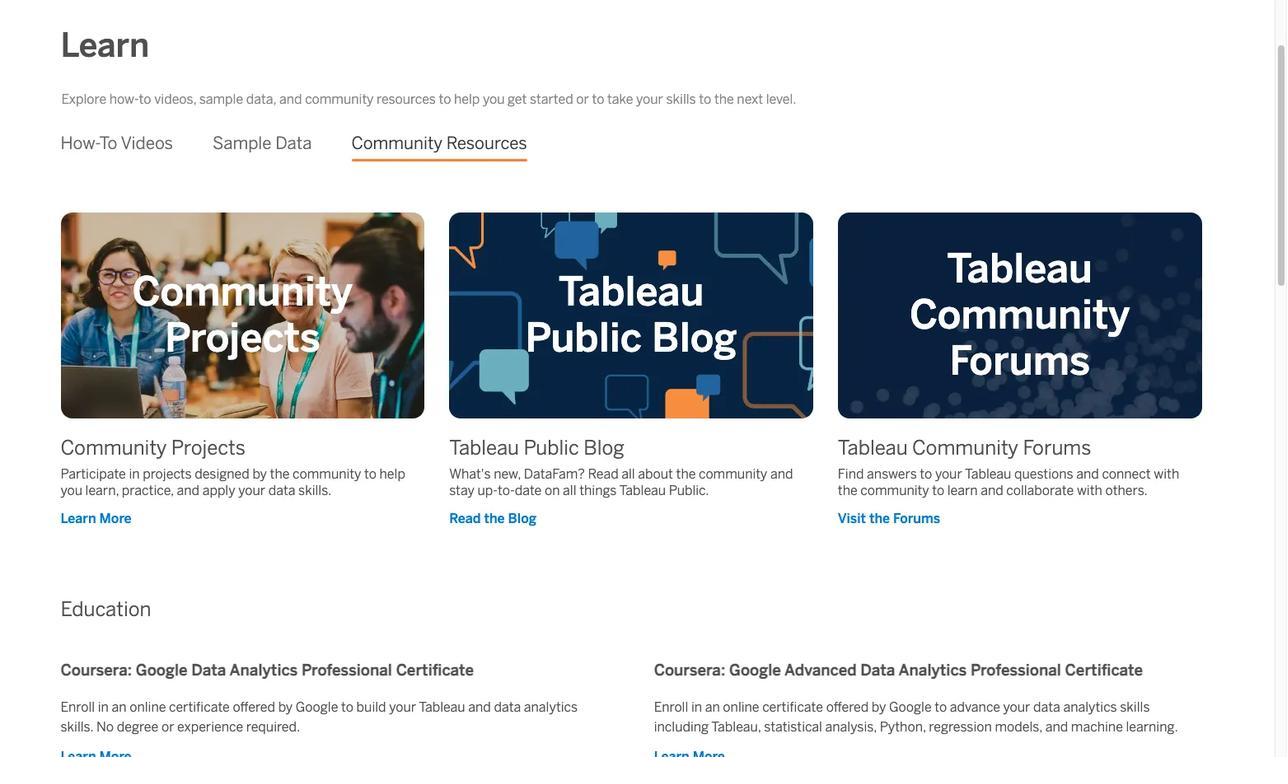 Task type: vqa. For each thing, say whether or not it's contained in the screenshot.
the bottommost create
no



Task type: describe. For each thing, give the bounding box(es) containing it.
the left next
[[715, 92, 734, 107]]

1 vertical spatial all
[[563, 483, 577, 499]]

sample data
[[213, 134, 312, 153]]

learning.
[[1127, 720, 1179, 736]]

date
[[515, 483, 542, 499]]

data,
[[246, 92, 277, 107]]

and inside the "enroll in an online certificate offered by google to advance your data analytics skills including tableau, statistical analysis, python, regression models, and machine learning."
[[1046, 720, 1069, 736]]

your inside community projects participate in projects designed by the community to help you learn, practice, and apply your data skills.
[[238, 483, 266, 499]]

analysis,
[[826, 720, 877, 736]]

2 certificate from the left
[[1066, 662, 1144, 681]]

by for coursera: google advanced data analytics professional certificate
[[872, 700, 887, 716]]

blog for tableau public blog what's new, datafam? read all about the community and stay up-to-date on all things tableau public.
[[584, 436, 625, 460]]

how-
[[61, 134, 99, 153]]

get
[[508, 92, 527, 107]]

degree
[[117, 720, 159, 736]]

experience
[[177, 720, 243, 736]]

community projects participate in projects designed by the community to help you learn, practice, and apply your data skills.
[[61, 436, 406, 499]]

data inside the enroll in an online certificate offered by google to build your tableau and data analytics skills. no degree or experience required.
[[494, 700, 521, 716]]

things
[[580, 483, 617, 499]]

your inside the "enroll in an online certificate offered by google to advance your data analytics skills including tableau, statistical analysis, python, regression models, and machine learning."
[[1004, 700, 1031, 716]]

1 horizontal spatial all
[[622, 467, 635, 482]]

public for tableau public blog
[[526, 315, 642, 362]]

explore how-to videos, sample data, and community resources to help you get started or to take your skills to the next level.
[[61, 92, 797, 107]]

your right take on the top left
[[637, 92, 664, 107]]

to
[[99, 134, 117, 153]]

enroll for coursera: google data analytics professional certificate
[[61, 700, 95, 716]]

stay
[[449, 483, 475, 499]]

in for coursera: google advanced data analytics professional certificate
[[692, 700, 703, 716]]

tableau public blog what's new, datafam? read all about the community and stay up-to-date on all things tableau public.
[[449, 436, 794, 499]]

designed
[[195, 467, 250, 482]]

by for coursera: google data analytics professional certificate
[[278, 700, 293, 716]]

2 tableau community forums link from the top
[[838, 436, 1092, 460]]

sample
[[213, 134, 272, 153]]

community for community resources
[[352, 134, 443, 153]]

read the blog link
[[449, 509, 814, 529]]

0 vertical spatial skills
[[667, 92, 696, 107]]

learn for learn
[[61, 26, 149, 65]]

collaborate
[[1007, 483, 1075, 499]]

in inside community projects participate in projects designed by the community to help you learn, practice, and apply your data skills.
[[129, 467, 140, 482]]

2 community projects link from the top
[[61, 436, 246, 460]]

1 horizontal spatial with
[[1155, 467, 1180, 482]]

videos,
[[154, 92, 196, 107]]

about
[[638, 467, 674, 482]]

2 horizontal spatial data
[[861, 662, 896, 681]]

blog for read the blog
[[508, 511, 537, 527]]

up-
[[478, 483, 498, 499]]

to-
[[498, 483, 515, 499]]

including
[[654, 720, 709, 736]]

blog for tableau public blog
[[652, 315, 738, 362]]

certificate for data
[[169, 700, 230, 716]]

2 professional from the left
[[971, 662, 1062, 681]]

build
[[357, 700, 386, 716]]

google inside the "enroll in an online certificate offered by google to advance your data analytics skills including tableau, statistical analysis, python, regression models, and machine learning."
[[890, 700, 932, 716]]

public.
[[669, 483, 710, 499]]

offered for data
[[827, 700, 869, 716]]

community for community projects participate in projects designed by the community to help you learn, practice, and apply your data skills.
[[61, 436, 167, 460]]

visit
[[838, 511, 867, 527]]

community inside community projects participate in projects designed by the community to help you learn, practice, and apply your data skills.
[[293, 467, 361, 482]]

community projects
[[132, 269, 353, 362]]

the inside community projects participate in projects designed by the community to help you learn, practice, and apply your data skills.
[[270, 467, 290, 482]]

or inside the enroll in an online certificate offered by google to build your tableau and data analytics skills. no degree or experience required.
[[162, 720, 174, 736]]

learn,
[[85, 483, 119, 499]]

community resources
[[352, 134, 527, 153]]

1 analytics from the left
[[230, 662, 298, 681]]

forums for tableau community forums find answers to your tableau questions and connect with the community to learn and collaborate with others.
[[1024, 436, 1092, 460]]

you for projects
[[61, 483, 82, 499]]

and inside tableau public blog what's new, datafam? read all about the community and stay up-to-date on all things tableau public.
[[771, 467, 794, 482]]

to inside the "enroll in an online certificate offered by google to advance your data analytics skills including tableau, statistical analysis, python, regression models, and machine learning."
[[935, 700, 947, 716]]

0 horizontal spatial read
[[449, 511, 481, 527]]

community inside tableau community forums find answers to your tableau questions and connect with the community to learn and collaborate with others.
[[913, 436, 1019, 460]]

certificate for advanced
[[763, 700, 824, 716]]

tableau community forums find answers to your tableau questions and connect with the community to learn and collaborate with others.
[[838, 436, 1180, 499]]

tableau inside "tableau public blog"
[[559, 269, 704, 316]]

models,
[[996, 720, 1043, 736]]

how-
[[109, 92, 139, 107]]

what's
[[449, 467, 491, 482]]

tableau inside tableau community forums
[[948, 246, 1093, 293]]

enroll in an online certificate offered by google to advance your data analytics skills including tableau, statistical analysis, python, regression models, and machine learning.
[[654, 700, 1179, 736]]

2 analytics from the left
[[899, 662, 967, 681]]

learn more link
[[61, 509, 425, 529]]

1 tableau public blog link from the top
[[449, 213, 840, 419]]

answers
[[867, 467, 917, 482]]

sample
[[199, 92, 243, 107]]

read inside tableau public blog what's new, datafam? read all about the community and stay up-to-date on all things tableau public.
[[588, 467, 619, 482]]

1 professional from the left
[[302, 662, 392, 681]]

online for advanced
[[723, 700, 760, 716]]

new,
[[494, 467, 521, 482]]

advanced
[[785, 662, 857, 681]]

next
[[737, 92, 764, 107]]

your inside tableau community forums find answers to your tableau questions and connect with the community to learn and collaborate with others.
[[936, 467, 963, 482]]

resources
[[447, 134, 527, 153]]

offered for analytics
[[233, 700, 275, 716]]

apply
[[203, 483, 236, 499]]

1 certificate from the left
[[396, 662, 474, 681]]

the inside tableau community forums find answers to your tableau questions and connect with the community to learn and collaborate with others.
[[838, 483, 858, 499]]

1 community projects link from the top
[[61, 213, 451, 419]]

an for coursera: google data analytics professional certificate
[[112, 700, 127, 716]]

take
[[608, 92, 634, 107]]



Task type: locate. For each thing, give the bounding box(es) containing it.
2 learn from the top
[[61, 511, 96, 527]]

your up models,
[[1004, 700, 1031, 716]]

1 horizontal spatial by
[[278, 700, 293, 716]]

1 horizontal spatial certificate
[[763, 700, 824, 716]]

1 vertical spatial public
[[524, 436, 579, 460]]

help inside community projects participate in projects designed by the community to help you learn, practice, and apply your data skills.
[[380, 467, 406, 482]]

an for coursera: google advanced data analytics professional certificate
[[706, 700, 720, 716]]

1 vertical spatial you
[[61, 483, 82, 499]]

an up tableau, at the right bottom of the page
[[706, 700, 720, 716]]

1 learn from the top
[[61, 26, 149, 65]]

2 online from the left
[[723, 700, 760, 716]]

online inside the enroll in an online certificate offered by google to build your tableau and data analytics skills. no degree or experience required.
[[130, 700, 166, 716]]

projects inside community projects participate in projects designed by the community to help you learn, practice, and apply your data skills.
[[171, 436, 246, 460]]

skills up learning.
[[1121, 700, 1151, 716]]

data
[[269, 483, 296, 499], [494, 700, 521, 716], [1034, 700, 1061, 716]]

0 horizontal spatial coursera:
[[61, 662, 132, 681]]

by inside the enroll in an online certificate offered by google to build your tableau and data analytics skills. no degree or experience required.
[[278, 700, 293, 716]]

learn for learn more
[[61, 511, 96, 527]]

skills inside the "enroll in an online certificate offered by google to advance your data analytics skills including tableau, statistical analysis, python, regression models, and machine learning."
[[1121, 700, 1151, 716]]

or right degree
[[162, 720, 174, 736]]

by inside community projects participate in projects designed by the community to help you learn, practice, and apply your data skills.
[[253, 467, 267, 482]]

forums inside tableau community forums
[[950, 338, 1091, 385]]

1 enroll from the left
[[61, 700, 95, 716]]

skills right take on the top left
[[667, 92, 696, 107]]

professional up build
[[302, 662, 392, 681]]

1 vertical spatial skills
[[1121, 700, 1151, 716]]

practice,
[[122, 483, 174, 499]]

and
[[279, 92, 302, 107], [771, 467, 794, 482], [1077, 467, 1100, 482], [177, 483, 200, 499], [981, 483, 1004, 499], [469, 700, 491, 716], [1046, 720, 1069, 736]]

certificate up "statistical"
[[763, 700, 824, 716]]

data
[[276, 134, 312, 153], [192, 662, 226, 681], [861, 662, 896, 681]]

others.
[[1106, 483, 1148, 499]]

the up the "public." at the right
[[677, 467, 696, 482]]

1 horizontal spatial data
[[494, 700, 521, 716]]

skills. up learn more link
[[299, 483, 332, 499]]

community inside community projects participate in projects designed by the community to help you learn, practice, and apply your data skills.
[[61, 436, 167, 460]]

projects for community projects participate in projects designed by the community to help you learn, practice, and apply your data skills.
[[171, 436, 246, 460]]

tableau community forums link
[[838, 213, 1229, 419], [838, 436, 1092, 460]]

more
[[99, 511, 132, 527]]

read
[[588, 467, 619, 482], [449, 511, 481, 527]]

online up tableau, at the right bottom of the page
[[723, 700, 760, 716]]

the right designed
[[270, 467, 290, 482]]

to inside the enroll in an online certificate offered by google to build your tableau and data analytics skills. no degree or experience required.
[[341, 700, 354, 716]]

0 horizontal spatial data
[[269, 483, 296, 499]]

0 horizontal spatial analytics
[[524, 700, 578, 716]]

coursera: up including
[[654, 662, 726, 681]]

0 vertical spatial help
[[454, 92, 480, 107]]

community inside tableau community forums link
[[910, 292, 1131, 339]]

0 vertical spatial or
[[577, 92, 589, 107]]

2 an from the left
[[706, 700, 720, 716]]

forums for visit the forums
[[894, 511, 941, 527]]

offered up analysis,
[[827, 700, 869, 716]]

community inside tableau public blog what's new, datafam? read all about the community and stay up-to-date on all things tableau public.
[[699, 467, 768, 482]]

0 horizontal spatial with
[[1078, 483, 1103, 499]]

certificate inside the "enroll in an online certificate offered by google to advance your data analytics skills including tableau, statistical analysis, python, regression models, and machine learning."
[[763, 700, 824, 716]]

the
[[715, 92, 734, 107], [270, 467, 290, 482], [677, 467, 696, 482], [838, 483, 858, 499], [484, 511, 505, 527], [870, 511, 891, 527]]

help up resources at the top of page
[[454, 92, 480, 107]]

1 horizontal spatial analytics
[[1064, 700, 1118, 716]]

1 horizontal spatial professional
[[971, 662, 1062, 681]]

participate
[[61, 467, 126, 482]]

all
[[622, 467, 635, 482], [563, 483, 577, 499]]

by inside the "enroll in an online certificate offered by google to advance your data analytics skills including tableau, statistical analysis, python, regression models, and machine learning."
[[872, 700, 887, 716]]

regression
[[930, 720, 993, 736]]

1 vertical spatial or
[[162, 720, 174, 736]]

how-to videos link
[[61, 121, 173, 166]]

an inside the "enroll in an online certificate offered by google to advance your data analytics skills including tableau, statistical analysis, python, regression models, and machine learning."
[[706, 700, 720, 716]]

data right advanced in the bottom of the page
[[861, 662, 896, 681]]

online for data
[[130, 700, 166, 716]]

learn
[[948, 483, 978, 499]]

offered inside the enroll in an online certificate offered by google to build your tableau and data analytics skills. no degree or experience required.
[[233, 700, 275, 716]]

explore
[[61, 92, 107, 107]]

0 horizontal spatial skills
[[667, 92, 696, 107]]

to
[[139, 92, 151, 107], [439, 92, 451, 107], [592, 92, 605, 107], [699, 92, 712, 107], [364, 467, 377, 482], [920, 467, 933, 482], [933, 483, 945, 499], [341, 700, 354, 716], [935, 700, 947, 716]]

education
[[61, 598, 151, 621]]

community inside community projects link
[[132, 269, 353, 316]]

1 horizontal spatial analytics
[[899, 662, 967, 681]]

advance
[[950, 700, 1001, 716]]

learn down 'learn,'
[[61, 511, 96, 527]]

videos
[[121, 134, 173, 153]]

google up tableau, at the right bottom of the page
[[730, 662, 782, 681]]

in up no
[[98, 700, 109, 716]]

visit the forums
[[838, 511, 941, 527]]

with
[[1155, 467, 1180, 482], [1078, 483, 1103, 499]]

learn more
[[61, 511, 132, 527]]

data right the sample
[[276, 134, 312, 153]]

sample data link
[[213, 121, 312, 166]]

0 horizontal spatial online
[[130, 700, 166, 716]]

read up "things"
[[588, 467, 619, 482]]

1 horizontal spatial offered
[[827, 700, 869, 716]]

help
[[454, 92, 480, 107], [380, 467, 406, 482]]

1 horizontal spatial skills.
[[299, 483, 332, 499]]

2 enroll from the left
[[654, 700, 689, 716]]

2 analytics from the left
[[1064, 700, 1118, 716]]

your
[[637, 92, 664, 107], [936, 467, 963, 482], [238, 483, 266, 499], [389, 700, 416, 716], [1004, 700, 1031, 716]]

1 certificate from the left
[[169, 700, 230, 716]]

the inside tableau public blog what's new, datafam? read all about the community and stay up-to-date on all things tableau public.
[[677, 467, 696, 482]]

online up degree
[[130, 700, 166, 716]]

python,
[[880, 720, 927, 736]]

the down find
[[838, 483, 858, 499]]

2 horizontal spatial blog
[[652, 315, 738, 362]]

coursera: google advanced data analytics professional certificate
[[654, 662, 1144, 681]]

in inside the "enroll in an online certificate offered by google to advance your data analytics skills including tableau, statistical analysis, python, regression models, and machine learning."
[[692, 700, 703, 716]]

projects for community projects
[[165, 315, 321, 362]]

your inside the enroll in an online certificate offered by google to build your tableau and data analytics skills. no degree or experience required.
[[389, 700, 416, 716]]

1 horizontal spatial or
[[577, 92, 589, 107]]

coursera: up no
[[61, 662, 132, 681]]

by right designed
[[253, 467, 267, 482]]

1 horizontal spatial certificate
[[1066, 662, 1144, 681]]

and inside community projects participate in projects designed by the community to help you learn, practice, and apply your data skills.
[[177, 483, 200, 499]]

coursera: google data analytics professional certificate
[[61, 662, 474, 681]]

1 offered from the left
[[233, 700, 275, 716]]

how-to videos
[[61, 134, 173, 153]]

0 vertical spatial blog
[[652, 315, 738, 362]]

0 vertical spatial forums
[[950, 338, 1091, 385]]

1 horizontal spatial skills
[[1121, 700, 1151, 716]]

tableau,
[[712, 720, 762, 736]]

all right on
[[563, 483, 577, 499]]

your up learn more link
[[238, 483, 266, 499]]

skills. inside the enroll in an online certificate offered by google to build your tableau and data analytics skills. no degree or experience required.
[[61, 720, 93, 736]]

blog inside tableau public blog what's new, datafam? read all about the community and stay up-to-date on all things tableau public.
[[584, 436, 625, 460]]

1 horizontal spatial online
[[723, 700, 760, 716]]

1 vertical spatial read
[[449, 511, 481, 527]]

find
[[838, 467, 864, 482]]

public for tableau public blog what's new, datafam? read all about the community and stay up-to-date on all things tableau public.
[[524, 436, 579, 460]]

0 vertical spatial skills.
[[299, 483, 332, 499]]

to inside community projects participate in projects designed by the community to help you learn, practice, and apply your data skills.
[[364, 467, 377, 482]]

google up python,
[[890, 700, 932, 716]]

0 horizontal spatial analytics
[[230, 662, 298, 681]]

no
[[96, 720, 114, 736]]

0 horizontal spatial offered
[[233, 700, 275, 716]]

you down participate
[[61, 483, 82, 499]]

skills. inside community projects participate in projects designed by the community to help you learn, practice, and apply your data skills.
[[299, 483, 332, 499]]

connect
[[1103, 467, 1152, 482]]

all left "about"
[[622, 467, 635, 482]]

1 horizontal spatial an
[[706, 700, 720, 716]]

in up including
[[692, 700, 703, 716]]

on
[[545, 483, 560, 499]]

analytics up the "enroll in an online certificate offered by google to advance your data analytics skills including tableau, statistical analysis, python, regression models, and machine learning."
[[899, 662, 967, 681]]

analytics
[[230, 662, 298, 681], [899, 662, 967, 681]]

required.
[[246, 720, 300, 736]]

enroll inside the "enroll in an online certificate offered by google to advance your data analytics skills including tableau, statistical analysis, python, regression models, and machine learning."
[[654, 700, 689, 716]]

0 vertical spatial projects
[[165, 315, 321, 362]]

community projects link
[[61, 213, 451, 419], [61, 436, 246, 460]]

your right build
[[389, 700, 416, 716]]

projects
[[143, 467, 192, 482]]

learn inside learn more link
[[61, 511, 96, 527]]

0 horizontal spatial all
[[563, 483, 577, 499]]

by up python,
[[872, 700, 887, 716]]

enroll inside the enroll in an online certificate offered by google to build your tableau and data analytics skills. no degree or experience required.
[[61, 700, 95, 716]]

forums for tableau community forums
[[950, 338, 1091, 385]]

data inside the "enroll in an online certificate offered by google to advance your data analytics skills including tableau, statistical analysis, python, regression models, and machine learning."
[[1034, 700, 1061, 716]]

professional up advance
[[971, 662, 1062, 681]]

0 horizontal spatial professional
[[302, 662, 392, 681]]

1 tableau community forums link from the top
[[838, 213, 1229, 419]]

skills. left no
[[61, 720, 93, 736]]

google
[[136, 662, 188, 681], [730, 662, 782, 681], [296, 700, 338, 716], [890, 700, 932, 716]]

0 vertical spatial with
[[1155, 467, 1180, 482]]

0 vertical spatial learn
[[61, 26, 149, 65]]

data inside community projects participate in projects designed by the community to help you learn, practice, and apply your data skills.
[[269, 483, 296, 499]]

you for how-
[[483, 92, 505, 107]]

2 vertical spatial forums
[[894, 511, 941, 527]]

0 horizontal spatial you
[[61, 483, 82, 499]]

your up learn
[[936, 467, 963, 482]]

skills
[[667, 92, 696, 107], [1121, 700, 1151, 716]]

2 certificate from the left
[[763, 700, 824, 716]]

started
[[530, 92, 574, 107]]

2 horizontal spatial data
[[1034, 700, 1061, 716]]

1 vertical spatial projects
[[171, 436, 246, 460]]

or
[[577, 92, 589, 107], [162, 720, 174, 736]]

0 horizontal spatial certificate
[[396, 662, 474, 681]]

0 horizontal spatial skills.
[[61, 720, 93, 736]]

analytics inside the "enroll in an online certificate offered by google to advance your data analytics skills including tableau, statistical analysis, python, regression models, and machine learning."
[[1064, 700, 1118, 716]]

offered
[[233, 700, 275, 716], [827, 700, 869, 716]]

coursera: for coursera: google advanced data analytics professional certificate
[[654, 662, 726, 681]]

an inside the enroll in an online certificate offered by google to build your tableau and data analytics skills. no degree or experience required.
[[112, 700, 127, 716]]

1 online from the left
[[130, 700, 166, 716]]

community
[[352, 134, 443, 153], [132, 269, 353, 316], [910, 292, 1131, 339], [61, 436, 167, 460], [913, 436, 1019, 460]]

visit the forums link
[[838, 509, 1203, 529]]

public
[[526, 315, 642, 362], [524, 436, 579, 460]]

or right started
[[577, 92, 589, 107]]

learn up how-
[[61, 26, 149, 65]]

1 horizontal spatial help
[[454, 92, 480, 107]]

0 horizontal spatial blog
[[508, 511, 537, 527]]

find answers to your tableau questions and connect with the community to learn and collaborate with others. image
[[838, 213, 1229, 419]]

an up no
[[112, 700, 127, 716]]

0 horizontal spatial or
[[162, 720, 174, 736]]

community resources link
[[352, 121, 527, 166]]

0 horizontal spatial an
[[112, 700, 127, 716]]

1 vertical spatial community projects link
[[61, 436, 246, 460]]

projects inside community projects
[[165, 315, 321, 362]]

by
[[253, 467, 267, 482], [278, 700, 293, 716], [872, 700, 887, 716]]

1 vertical spatial help
[[380, 467, 406, 482]]

0 horizontal spatial in
[[98, 700, 109, 716]]

projects
[[165, 315, 321, 362], [171, 436, 246, 460]]

in inside the enroll in an online certificate offered by google to build your tableau and data analytics skills. no degree or experience required.
[[98, 700, 109, 716]]

help left what's
[[380, 467, 406, 482]]

certificate
[[396, 662, 474, 681], [1066, 662, 1144, 681]]

online inside the "enroll in an online certificate offered by google to advance your data analytics skills including tableau, statistical analysis, python, regression models, and machine learning."
[[723, 700, 760, 716]]

blog inside "tableau public blog"
[[652, 315, 738, 362]]

google up required.
[[296, 700, 338, 716]]

in up practice,
[[129, 467, 140, 482]]

enroll for coursera: google advanced data analytics professional certificate
[[654, 700, 689, 716]]

1 analytics from the left
[[524, 700, 578, 716]]

1 horizontal spatial enroll
[[654, 700, 689, 716]]

0 vertical spatial read
[[588, 467, 619, 482]]

1 vertical spatial forums
[[1024, 436, 1092, 460]]

the right visit
[[870, 511, 891, 527]]

certificate up experience
[[169, 700, 230, 716]]

tableau inside the enroll in an online certificate offered by google to build your tableau and data analytics skills. no degree or experience required.
[[419, 700, 466, 716]]

datafam?
[[524, 467, 585, 482]]

online
[[130, 700, 166, 716], [723, 700, 760, 716]]

community inside community resources link
[[352, 134, 443, 153]]

community inside tableau community forums find answers to your tableau questions and connect with the community to learn and collaborate with others.
[[861, 483, 930, 499]]

0 horizontal spatial certificate
[[169, 700, 230, 716]]

forums
[[950, 338, 1091, 385], [1024, 436, 1092, 460], [894, 511, 941, 527]]

2 vertical spatial blog
[[508, 511, 537, 527]]

0 horizontal spatial data
[[192, 662, 226, 681]]

help for how-
[[454, 92, 480, 107]]

1 vertical spatial learn
[[61, 511, 96, 527]]

tableau public blog link
[[449, 213, 840, 419], [449, 436, 625, 460]]

statistical
[[764, 720, 823, 736]]

read the blog
[[449, 511, 537, 527]]

google up degree
[[136, 662, 188, 681]]

1 vertical spatial with
[[1078, 483, 1103, 499]]

analytics up required.
[[230, 662, 298, 681]]

data up experience
[[192, 662, 226, 681]]

0 horizontal spatial help
[[380, 467, 406, 482]]

skills.
[[299, 483, 332, 499], [61, 720, 93, 736]]

tableau community forums
[[910, 246, 1131, 385]]

enroll
[[61, 700, 95, 716], [654, 700, 689, 716]]

0 vertical spatial you
[[483, 92, 505, 107]]

0 vertical spatial all
[[622, 467, 635, 482]]

2 horizontal spatial in
[[692, 700, 703, 716]]

in for coursera: google data analytics professional certificate
[[98, 700, 109, 716]]

2 tableau public blog link from the top
[[449, 436, 625, 460]]

and inside the enroll in an online certificate offered by google to build your tableau and data analytics skills. no degree or experience required.
[[469, 700, 491, 716]]

resources
[[377, 92, 436, 107]]

by up required.
[[278, 700, 293, 716]]

0 horizontal spatial by
[[253, 467, 267, 482]]

you left get
[[483, 92, 505, 107]]

coursera: for coursera: google data analytics professional certificate
[[61, 662, 132, 681]]

0 horizontal spatial enroll
[[61, 700, 95, 716]]

help for projects
[[380, 467, 406, 482]]

certificate
[[169, 700, 230, 716], [763, 700, 824, 716]]

public inside "tableau public blog"
[[526, 315, 642, 362]]

1 vertical spatial tableau public blog link
[[449, 436, 625, 460]]

level.
[[767, 92, 797, 107]]

analytics inside the enroll in an online certificate offered by google to build your tableau and data analytics skills. no degree or experience required.
[[524, 700, 578, 716]]

0 vertical spatial public
[[526, 315, 642, 362]]

1 an from the left
[[112, 700, 127, 716]]

with right connect
[[1155, 467, 1180, 482]]

1 horizontal spatial read
[[588, 467, 619, 482]]

0 vertical spatial tableau community forums link
[[838, 213, 1229, 419]]

questions
[[1015, 467, 1074, 482]]

0 vertical spatial community projects link
[[61, 213, 451, 419]]

forums inside tableau community forums find answers to your tableau questions and connect with the community to learn and collaborate with others.
[[1024, 436, 1092, 460]]

enroll in an online certificate offered by google to build your tableau and data analytics skills. no degree or experience required.
[[61, 700, 578, 736]]

participate in projects designed by the community to help you learn, practice, and apply your data skills. image
[[61, 213, 451, 419]]

with left others.
[[1078, 483, 1103, 499]]

1 horizontal spatial in
[[129, 467, 140, 482]]

what's new, datafam? read all about the community and stay up-to-date on all things tableau public. image
[[449, 213, 840, 419]]

an
[[112, 700, 127, 716], [706, 700, 720, 716]]

offered up required.
[[233, 700, 275, 716]]

analytics
[[524, 700, 578, 716], [1064, 700, 1118, 716]]

certificate inside the enroll in an online certificate offered by google to build your tableau and data analytics skills. no degree or experience required.
[[169, 700, 230, 716]]

tableau
[[948, 246, 1093, 293], [559, 269, 704, 316], [449, 436, 519, 460], [838, 436, 908, 460], [965, 467, 1012, 482], [620, 483, 666, 499], [419, 700, 466, 716]]

2 coursera: from the left
[[654, 662, 726, 681]]

google inside the enroll in an online certificate offered by google to build your tableau and data analytics skills. no degree or experience required.
[[296, 700, 338, 716]]

the down up-
[[484, 511, 505, 527]]

2 offered from the left
[[827, 700, 869, 716]]

1 horizontal spatial you
[[483, 92, 505, 107]]

tableau public blog
[[526, 269, 738, 362]]

1 coursera: from the left
[[61, 662, 132, 681]]

1 horizontal spatial blog
[[584, 436, 625, 460]]

you inside community projects participate in projects designed by the community to help you learn, practice, and apply your data skills.
[[61, 483, 82, 499]]

1 vertical spatial blog
[[584, 436, 625, 460]]

1 vertical spatial tableau community forums link
[[838, 436, 1092, 460]]

machine
[[1072, 720, 1124, 736]]

read down stay at bottom
[[449, 511, 481, 527]]

1 vertical spatial skills.
[[61, 720, 93, 736]]

1 horizontal spatial coursera:
[[654, 662, 726, 681]]

community for community projects
[[132, 269, 353, 316]]

public inside tableau public blog what's new, datafam? read all about the community and stay up-to-date on all things tableau public.
[[524, 436, 579, 460]]

offered inside the "enroll in an online certificate offered by google to advance your data analytics skills including tableau, statistical analysis, python, regression models, and machine learning."
[[827, 700, 869, 716]]

0 vertical spatial tableau public blog link
[[449, 213, 840, 419]]

1 horizontal spatial data
[[276, 134, 312, 153]]

2 horizontal spatial by
[[872, 700, 887, 716]]



